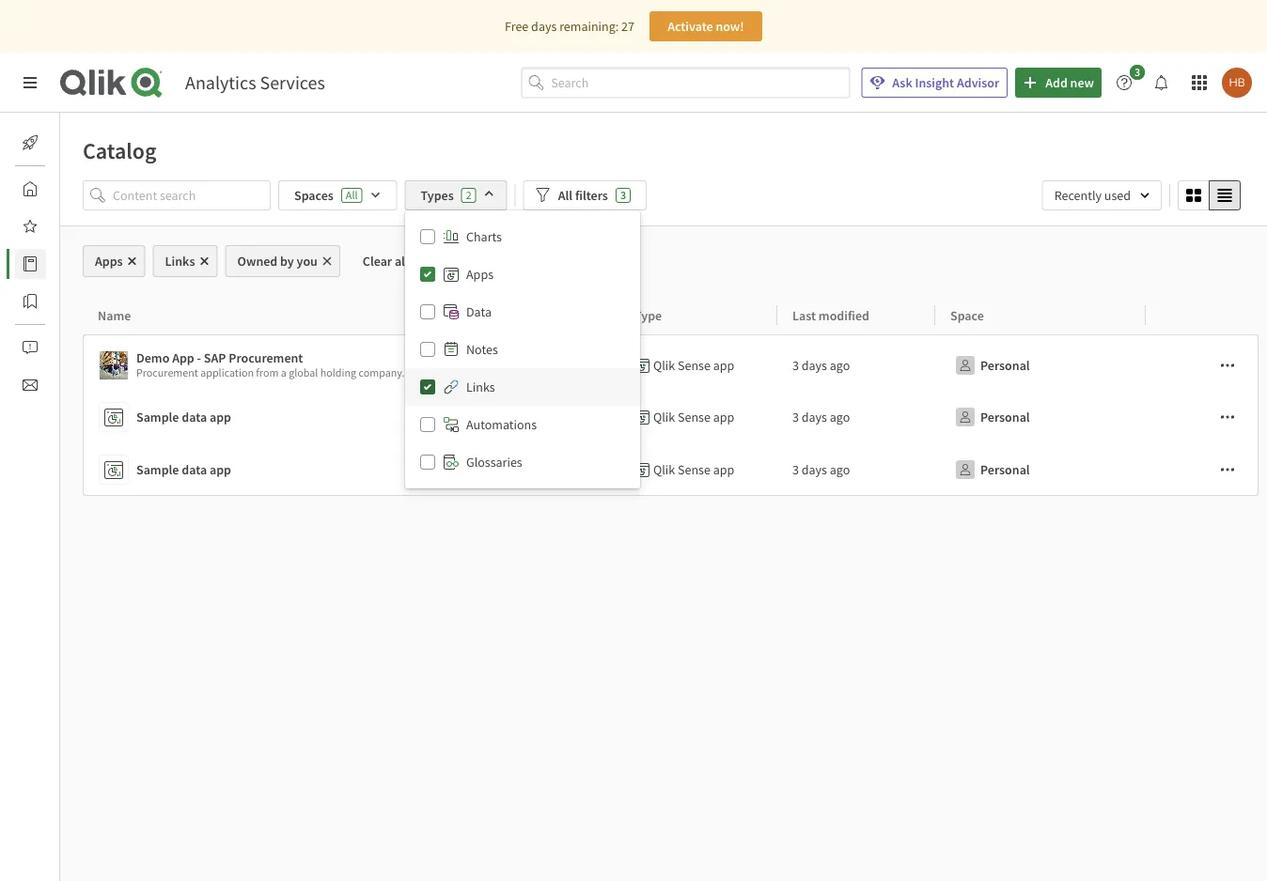 Task type: vqa. For each thing, say whether or not it's contained in the screenshot.
the bottom 'important'
no



Task type: locate. For each thing, give the bounding box(es) containing it.
catalog up name at left
[[60, 256, 102, 273]]

3 cell from the top
[[1146, 444, 1259, 496]]

0 vertical spatial personal
[[981, 357, 1030, 374]]

app for "qlik sense app" cell for 2nd more actions image from the top of the page 3 days ago 'cell'
[[713, 462, 735, 479]]

2 vertical spatial personal button
[[950, 455, 1034, 485]]

sample data app button
[[99, 399, 612, 436], [99, 451, 612, 489]]

all left filters
[[558, 187, 573, 204]]

cell for 3 days ago 'cell' corresponding to more actions icon's "personal" 'cell'
[[1146, 391, 1259, 444]]

2 3 days ago from the top
[[793, 409, 850, 426]]

2 sense from the top
[[678, 409, 711, 426]]

add new
[[1046, 74, 1094, 91]]

catalog inside navigation pane element
[[60, 256, 102, 273]]

open sidebar menu image
[[23, 75, 38, 90]]

1 vertical spatial sample data app
[[136, 462, 231, 479]]

qlik sense app cell for 2nd more actions image from the top of the page 3 days ago 'cell'
[[620, 444, 777, 496]]

1 sense from the top
[[678, 357, 711, 374]]

2 qlik sense app from the top
[[653, 409, 735, 426]]

qlik for "qlik sense app" cell related to 3 days ago 'cell' corresponding to more actions icon
[[653, 409, 675, 426]]

0 vertical spatial sample data app button
[[99, 399, 612, 436]]

recently
[[1055, 187, 1102, 204]]

data for more actions icon
[[182, 409, 207, 426]]

personal cell
[[935, 335, 1146, 391], [935, 391, 1146, 444], [935, 444, 1146, 496]]

1 3 days ago button from the top
[[793, 351, 850, 381]]

0 horizontal spatial links
[[165, 253, 195, 270]]

2 cell from the top
[[1146, 391, 1259, 444]]

app
[[172, 350, 194, 367]]

sample data app for "qlik sense app" cell for 2nd more actions image from the top of the page 3 days ago 'cell'
[[136, 462, 231, 479]]

home link
[[15, 174, 93, 204]]

1 3 days ago cell from the top
[[777, 335, 935, 391]]

more actions image
[[1220, 358, 1235, 373], [1220, 463, 1235, 478]]

1 cell from the top
[[1146, 335, 1259, 391]]

demo app - sap procurement button
[[99, 347, 612, 385]]

1 vertical spatial qlik
[[653, 409, 675, 426]]

1 data from the top
[[182, 409, 207, 426]]

qlik sense app image
[[100, 352, 128, 380]]

sample data app button for "qlik sense app" cell related to 3 days ago 'cell' corresponding to more actions icon
[[99, 399, 612, 436]]

3 3 days ago from the top
[[793, 462, 850, 479]]

advisor
[[957, 74, 1000, 91]]

0 vertical spatial catalog
[[83, 136, 157, 165]]

all for all filters
[[558, 187, 573, 204]]

1 vertical spatial personal
[[981, 409, 1030, 426]]

2 personal button from the top
[[950, 402, 1034, 432]]

1 vertical spatial sample
[[136, 462, 179, 479]]

howard brown image
[[1222, 68, 1252, 98]]

1 qlik sense app cell from the top
[[620, 335, 777, 391]]

3 qlik sense app cell from the top
[[620, 444, 777, 496]]

1 vertical spatial data
[[182, 462, 207, 479]]

1 vertical spatial more actions image
[[1220, 463, 1235, 478]]

all for all
[[346, 188, 358, 203]]

procurement
[[229, 350, 303, 367]]

apps button
[[83, 245, 145, 277]]

personal for 2nd more actions image from the top of the page
[[981, 462, 1030, 479]]

2 personal cell from the top
[[935, 391, 1146, 444]]

2 vertical spatial 3 days ago button
[[793, 455, 850, 485]]

2 data from the top
[[182, 462, 207, 479]]

clear all button
[[348, 245, 424, 277]]

1 horizontal spatial apps
[[466, 266, 494, 283]]

1 vertical spatial 3 days ago
[[793, 409, 850, 426]]

personal button
[[950, 351, 1034, 381], [950, 402, 1034, 432], [950, 455, 1034, 485]]

1 personal cell from the top
[[935, 335, 1146, 391]]

more actions image down more actions icon
[[1220, 463, 1235, 478]]

0 vertical spatial 3 days ago
[[793, 357, 850, 374]]

last modified
[[793, 307, 870, 324]]

1 vertical spatial 3 days ago button
[[793, 402, 850, 432]]

sense for "qlik sense app" cell for 2nd more actions image from the bottom of the page 3 days ago 'cell'
[[678, 357, 711, 374]]

links
[[165, 253, 195, 270], [466, 379, 495, 396]]

links button
[[153, 245, 218, 277]]

0 horizontal spatial apps
[[95, 253, 123, 270]]

2 vertical spatial 3 days ago
[[793, 462, 850, 479]]

apps
[[95, 253, 123, 270], [466, 266, 494, 283]]

3 days ago
[[793, 357, 850, 374], [793, 409, 850, 426], [793, 462, 850, 479]]

catalog link
[[15, 249, 102, 279]]

add
[[1046, 74, 1068, 91]]

all filters
[[558, 187, 608, 204]]

analytics services element
[[185, 71, 325, 94]]

2 sample data app from the top
[[136, 462, 231, 479]]

2 qlik from the top
[[653, 409, 675, 426]]

cell for "personal" 'cell' corresponding to 2nd more actions image from the top of the page 3 days ago 'cell'
[[1146, 444, 1259, 496]]

3 days ago button
[[793, 351, 850, 381], [793, 402, 850, 432], [793, 455, 850, 485]]

by
[[280, 253, 294, 270]]

1 vertical spatial qlik sense app
[[653, 409, 735, 426]]

qlik
[[653, 357, 675, 374], [653, 409, 675, 426], [653, 462, 675, 479]]

0 vertical spatial links
[[165, 253, 195, 270]]

2 sample from the top
[[136, 462, 179, 479]]

app
[[713, 357, 735, 374], [210, 409, 231, 426], [713, 409, 735, 426], [210, 462, 231, 479], [713, 462, 735, 479]]

0 horizontal spatial all
[[346, 188, 358, 203]]

1 personal from the top
[[981, 357, 1030, 374]]

more actions image up more actions icon
[[1220, 358, 1235, 373]]

1 vertical spatial personal button
[[950, 402, 1034, 432]]

2 3 days ago button from the top
[[793, 402, 850, 432]]

2 ago from the top
[[830, 409, 850, 426]]

2 personal from the top
[[981, 409, 1030, 426]]

apps inside filters region
[[466, 266, 494, 283]]

sample
[[136, 409, 179, 426], [136, 462, 179, 479]]

owned by you button
[[225, 245, 340, 277]]

apps up "data" on the left top of the page
[[466, 266, 494, 283]]

data
[[466, 304, 492, 321]]

notes
[[466, 341, 498, 358]]

days for more actions icon
[[802, 409, 827, 426]]

0 vertical spatial qlik sense app
[[653, 357, 735, 374]]

sample for "qlik sense app" cell for 2nd more actions image from the top of the page 3 days ago 'cell'
[[136, 462, 179, 479]]

0 vertical spatial ago
[[830, 357, 850, 374]]

3 3 days ago cell from the top
[[777, 444, 935, 496]]

1 sample from the top
[[136, 409, 179, 426]]

1 3 days ago from the top
[[793, 357, 850, 374]]

1 sample data app button from the top
[[99, 399, 612, 436]]

0 vertical spatial sample data app
[[136, 409, 231, 426]]

3 sense from the top
[[678, 462, 711, 479]]

ask insight advisor button
[[861, 68, 1008, 98]]

27
[[621, 18, 635, 35]]

2 sample data app button from the top
[[99, 451, 612, 489]]

3 ago from the top
[[830, 462, 850, 479]]

1 sample data app from the top
[[136, 409, 231, 426]]

2 vertical spatial sense
[[678, 462, 711, 479]]

demo
[[136, 350, 170, 367]]

3
[[1135, 65, 1140, 79], [620, 188, 626, 203], [793, 357, 799, 374], [793, 409, 799, 426], [793, 462, 799, 479]]

0 vertical spatial more actions image
[[1220, 358, 1235, 373]]

3 days ago cell for 2nd more actions image from the top of the page
[[777, 444, 935, 496]]

cell
[[1146, 335, 1259, 391], [1146, 391, 1259, 444], [1146, 444, 1259, 496]]

2 vertical spatial qlik
[[653, 462, 675, 479]]

3 for 3 days ago 'cell' corresponding to more actions icon
[[793, 409, 799, 426]]

0 vertical spatial qlik
[[653, 357, 675, 374]]

qlik sense app for 2nd more actions image from the top of the page 3 days ago 'cell'
[[653, 462, 735, 479]]

1 qlik from the top
[[653, 357, 675, 374]]

clear all
[[363, 253, 409, 270]]

3 personal button from the top
[[950, 455, 1034, 485]]

0 vertical spatial 3 days ago button
[[793, 351, 850, 381]]

1 vertical spatial catalog
[[60, 256, 102, 273]]

ago for 2nd more actions image from the top of the page 3 days ago 'cell'
[[830, 462, 850, 479]]

3 button
[[1109, 65, 1151, 98]]

apps up name at left
[[95, 253, 123, 270]]

activate now! link
[[650, 11, 762, 41]]

0 vertical spatial data
[[182, 409, 207, 426]]

personal
[[981, 357, 1030, 374], [981, 409, 1030, 426], [981, 462, 1030, 479]]

1 vertical spatial sense
[[678, 409, 711, 426]]

catalog
[[83, 136, 157, 165], [60, 256, 102, 273]]

2 vertical spatial qlik sense app
[[653, 462, 735, 479]]

more actions image
[[1220, 410, 1235, 425]]

all right spaces on the top left of page
[[346, 188, 358, 203]]

0 vertical spatial sample
[[136, 409, 179, 426]]

activate now!
[[668, 18, 744, 35]]

switch view group
[[1178, 181, 1241, 211]]

1 vertical spatial links
[[466, 379, 495, 396]]

all
[[558, 187, 573, 204], [346, 188, 358, 203]]

1 vertical spatial sample data app button
[[99, 451, 612, 489]]

demo app - sap procurement
[[136, 350, 303, 367]]

qlik for "qlik sense app" cell for 2nd more actions image from the top of the page 3 days ago 'cell'
[[653, 462, 675, 479]]

navigation pane element
[[0, 120, 102, 408]]

3 days ago cell
[[777, 335, 935, 391], [777, 391, 935, 444], [777, 444, 935, 496]]

0 vertical spatial sense
[[678, 357, 711, 374]]

filters
[[575, 187, 608, 204]]

sample data app
[[136, 409, 231, 426], [136, 462, 231, 479]]

0 vertical spatial personal button
[[950, 351, 1034, 381]]

2 3 days ago cell from the top
[[777, 391, 935, 444]]

2 vertical spatial ago
[[830, 462, 850, 479]]

1 more actions image from the top
[[1220, 358, 1235, 373]]

favorites image
[[23, 219, 38, 234]]

links right apps button on the left of the page
[[165, 253, 195, 270]]

data
[[182, 409, 207, 426], [182, 462, 207, 479]]

data for 2nd more actions image from the top of the page
[[182, 462, 207, 479]]

new
[[1070, 74, 1094, 91]]

1 horizontal spatial all
[[558, 187, 573, 204]]

3 qlik from the top
[[653, 462, 675, 479]]

1 horizontal spatial links
[[466, 379, 495, 396]]

3 personal cell from the top
[[935, 444, 1146, 496]]

1 personal button from the top
[[950, 351, 1034, 381]]

qlik sense app
[[653, 357, 735, 374], [653, 409, 735, 426], [653, 462, 735, 479]]

links down notes
[[466, 379, 495, 396]]

1 ago from the top
[[830, 357, 850, 374]]

sense
[[678, 357, 711, 374], [678, 409, 711, 426], [678, 462, 711, 479]]

3 qlik sense app from the top
[[653, 462, 735, 479]]

2 vertical spatial personal
[[981, 462, 1030, 479]]

1 vertical spatial ago
[[830, 409, 850, 426]]

qlik sense app cell
[[620, 335, 777, 391], [620, 391, 777, 444], [620, 444, 777, 496]]

3 for 2nd more actions image from the top of the page 3 days ago 'cell'
[[793, 462, 799, 479]]

2 qlik sense app cell from the top
[[620, 391, 777, 444]]

3 personal from the top
[[981, 462, 1030, 479]]

days
[[531, 18, 557, 35], [802, 357, 827, 374], [802, 409, 827, 426], [802, 462, 827, 479]]

qlik sense app for 3 days ago 'cell' corresponding to more actions icon
[[653, 409, 735, 426]]

qlik sense app for 2nd more actions image from the bottom of the page 3 days ago 'cell'
[[653, 357, 735, 374]]

insight
[[915, 74, 954, 91]]

3 days ago button for "qlik sense app" cell for 2nd more actions image from the top of the page 3 days ago 'cell'
[[793, 455, 850, 485]]

3 days ago for 2nd more actions image from the bottom of the page 3 days ago 'cell'
[[793, 357, 850, 374]]

catalog up home
[[83, 136, 157, 165]]

3 3 days ago button from the top
[[793, 455, 850, 485]]

ago
[[830, 357, 850, 374], [830, 409, 850, 426], [830, 462, 850, 479]]

1 qlik sense app from the top
[[653, 357, 735, 374]]



Task type: describe. For each thing, give the bounding box(es) containing it.
3 days ago for 3 days ago 'cell' corresponding to more actions icon
[[793, 409, 850, 426]]

ago for 2nd more actions image from the bottom of the page 3 days ago 'cell'
[[830, 357, 850, 374]]

free days remaining: 27
[[505, 18, 635, 35]]

links inside button
[[165, 253, 195, 270]]

clear
[[363, 253, 392, 270]]

cell for "personal" 'cell' related to 2nd more actions image from the bottom of the page 3 days ago 'cell'
[[1146, 335, 1259, 391]]

ago for 3 days ago 'cell' corresponding to more actions icon
[[830, 409, 850, 426]]

types
[[421, 187, 454, 204]]

add new button
[[1016, 68, 1102, 98]]

sense for "qlik sense app" cell related to 3 days ago 'cell' corresponding to more actions icon
[[678, 409, 711, 426]]

space
[[950, 307, 984, 324]]

sample data app button for "qlik sense app" cell for 2nd more actions image from the top of the page 3 days ago 'cell'
[[99, 451, 612, 489]]

days for 2nd more actions image from the bottom of the page
[[802, 357, 827, 374]]

2
[[466, 188, 472, 203]]

recently used
[[1055, 187, 1131, 204]]

qlik sense app cell for 3 days ago 'cell' corresponding to more actions icon
[[620, 391, 777, 444]]

links inside filters region
[[466, 379, 495, 396]]

personal cell for 2nd more actions image from the bottom of the page 3 days ago 'cell'
[[935, 335, 1146, 391]]

sample for "qlik sense app" cell related to 3 days ago 'cell' corresponding to more actions icon
[[136, 409, 179, 426]]

searchbar element
[[521, 67, 850, 98]]

sap
[[204, 350, 226, 367]]

Content search text field
[[113, 180, 271, 211]]

3 inside dropdown button
[[1135, 65, 1140, 79]]

alerts image
[[23, 340, 38, 355]]

3 days ago button for "qlik sense app" cell for 2nd more actions image from the bottom of the page 3 days ago 'cell'
[[793, 351, 850, 381]]

personal cell for 2nd more actions image from the top of the page 3 days ago 'cell'
[[935, 444, 1146, 496]]

personal button for 2nd more actions image from the top of the page 3 days ago 'cell'
[[950, 455, 1034, 485]]

type
[[635, 307, 662, 324]]

3 days ago button for "qlik sense app" cell related to 3 days ago 'cell' corresponding to more actions icon
[[793, 402, 850, 432]]

ask insight advisor
[[892, 74, 1000, 91]]

now!
[[716, 18, 744, 35]]

-
[[197, 350, 201, 367]]

alerts
[[60, 339, 92, 356]]

app for "qlik sense app" cell related to 3 days ago 'cell' corresponding to more actions icon
[[713, 409, 735, 426]]

3 for 2nd more actions image from the bottom of the page 3 days ago 'cell'
[[793, 357, 799, 374]]

getting started image
[[23, 135, 38, 150]]

last
[[793, 307, 816, 324]]

name
[[98, 307, 131, 324]]

3 inside filters region
[[620, 188, 626, 203]]

2 more actions image from the top
[[1220, 463, 1235, 478]]

qlik for "qlik sense app" cell for 2nd more actions image from the bottom of the page 3 days ago 'cell'
[[653, 357, 675, 374]]

Recently used field
[[1042, 181, 1162, 211]]

you
[[297, 253, 318, 270]]

owned
[[237, 253, 278, 270]]

sample data app for "qlik sense app" cell related to 3 days ago 'cell' corresponding to more actions icon
[[136, 409, 231, 426]]

automations
[[466, 416, 537, 433]]

personal button for 3 days ago 'cell' corresponding to more actions icon
[[950, 402, 1034, 432]]

3 days ago for 2nd more actions image from the top of the page 3 days ago 'cell'
[[793, 462, 850, 479]]

qlik sense app cell for 2nd more actions image from the bottom of the page 3 days ago 'cell'
[[620, 335, 777, 391]]

all
[[395, 253, 409, 270]]

glossaries
[[466, 454, 522, 471]]

analytics services
[[185, 71, 325, 94]]

3 days ago cell for 2nd more actions image from the bottom of the page
[[777, 335, 935, 391]]

services
[[260, 71, 325, 94]]

days for 2nd more actions image from the top of the page
[[802, 462, 827, 479]]

filters region
[[60, 177, 1267, 489]]

app for "qlik sense app" cell for 2nd more actions image from the bottom of the page 3 days ago 'cell'
[[713, 357, 735, 374]]

personal button for 2nd more actions image from the bottom of the page 3 days ago 'cell'
[[950, 351, 1034, 381]]

owned by you
[[237, 253, 318, 270]]

modified
[[819, 307, 870, 324]]

personal for more actions icon
[[981, 409, 1030, 426]]

charts
[[466, 228, 502, 245]]

ask
[[892, 74, 913, 91]]

apps inside button
[[95, 253, 123, 270]]

sense for "qlik sense app" cell for 2nd more actions image from the top of the page 3 days ago 'cell'
[[678, 462, 711, 479]]

personal cell for 3 days ago 'cell' corresponding to more actions icon
[[935, 391, 1146, 444]]

personal for 2nd more actions image from the bottom of the page
[[981, 357, 1030, 374]]

analytics
[[185, 71, 256, 94]]

spaces
[[294, 187, 334, 204]]

free
[[505, 18, 529, 35]]

remaining:
[[560, 18, 619, 35]]

alerts link
[[15, 333, 92, 363]]

3 days ago cell for more actions icon
[[777, 391, 935, 444]]

subscriptions image
[[23, 378, 38, 393]]

collections image
[[23, 294, 38, 309]]

Search text field
[[551, 67, 850, 98]]

activate
[[668, 18, 713, 35]]

home
[[60, 181, 93, 197]]

used
[[1104, 187, 1131, 204]]



